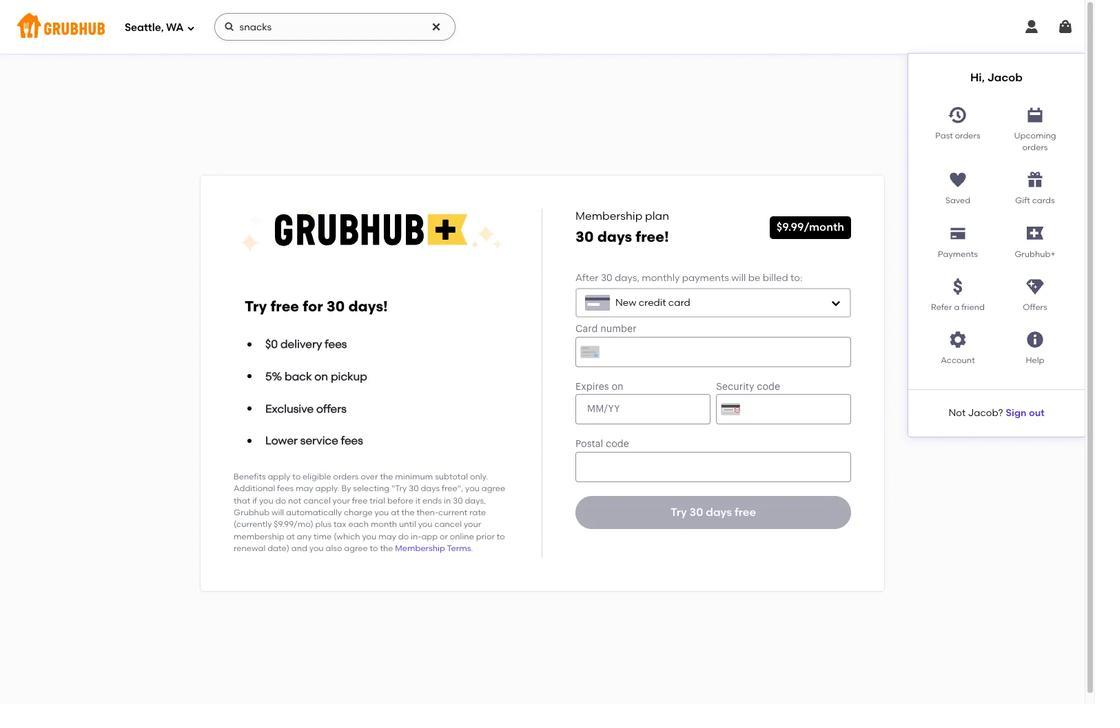 Task type: locate. For each thing, give the bounding box(es) containing it.
until
[[399, 520, 416, 530]]

0 vertical spatial jacob
[[988, 71, 1023, 84]]

date)
[[268, 544, 290, 554]]

each
[[348, 520, 369, 530]]

0 horizontal spatial agree
[[344, 544, 368, 554]]

1 horizontal spatial your
[[464, 520, 481, 530]]

0 vertical spatial the
[[380, 472, 393, 482]]

0 horizontal spatial orders
[[333, 472, 359, 482]]

service
[[301, 435, 338, 448]]

svg image
[[1058, 19, 1074, 35], [224, 21, 235, 32], [431, 21, 442, 32], [1026, 105, 1045, 124], [949, 171, 968, 190], [1026, 171, 1045, 190], [1026, 331, 1045, 350]]

may down month
[[379, 532, 396, 542]]

membership
[[576, 210, 643, 223], [395, 544, 445, 554]]

grubhub+
[[1015, 249, 1056, 259]]

sign out button
[[1006, 401, 1045, 426]]

1 horizontal spatial free
[[352, 496, 368, 506]]

1 vertical spatial membership
[[395, 544, 445, 554]]

days,
[[615, 272, 640, 284], [465, 496, 486, 506]]

0 vertical spatial may
[[296, 484, 313, 494]]

0 vertical spatial to
[[292, 472, 301, 482]]

2 vertical spatial orders
[[333, 472, 359, 482]]

seattle, wa
[[125, 21, 184, 34]]

1 vertical spatial your
[[464, 520, 481, 530]]

1 vertical spatial days,
[[465, 496, 486, 506]]

will inside benefits apply to eligible orders over the minimum subtotal only. additional fees may apply. by selecting "try 30 days free", you agree that if you do not cancel your free trial before it ends in 30 days, grubhub will automatically charge you at the then-current rate (currently $9.99/mo) plus tax each month until you cancel your membership at any time (which you may do in-app or online prior to renewal date) and you also agree to the
[[272, 508, 284, 518]]

membership down in-
[[395, 544, 445, 554]]

the up "until"
[[402, 508, 415, 518]]

0 horizontal spatial do
[[276, 496, 286, 506]]

agree down the only. at bottom left
[[482, 484, 506, 494]]

free inside button
[[735, 506, 756, 519]]

1 horizontal spatial days,
[[615, 272, 640, 284]]

0 horizontal spatial free
[[271, 298, 299, 315]]

svg image inside upcoming orders link
[[1026, 105, 1045, 124]]

billed
[[763, 272, 789, 284]]

0 horizontal spatial cancel
[[303, 496, 331, 506]]

1 horizontal spatial orders
[[955, 131, 981, 140]]

to down month
[[370, 544, 378, 554]]

1 vertical spatial at
[[286, 532, 295, 542]]

fees right service
[[341, 435, 363, 448]]

you down the only. at bottom left
[[465, 484, 480, 494]]

your
[[333, 496, 350, 506], [464, 520, 481, 530]]

2 horizontal spatial to
[[497, 532, 505, 542]]

agree
[[482, 484, 506, 494], [344, 544, 368, 554]]

may
[[296, 484, 313, 494], [379, 532, 396, 542]]

try inside button
[[671, 506, 687, 519]]

the right over
[[380, 472, 393, 482]]

svg image inside help button
[[1026, 331, 1045, 350]]

membership up the free!
[[576, 210, 643, 223]]

grubhub+ button
[[997, 218, 1074, 261]]

0 vertical spatial free
[[271, 298, 299, 315]]

upcoming orders link
[[997, 100, 1074, 154]]

free",
[[442, 484, 463, 494]]

try 30 days free
[[671, 506, 756, 519]]

at
[[391, 508, 400, 518], [286, 532, 295, 542]]

$0 delivery fees
[[265, 338, 347, 351]]

1 vertical spatial free
[[352, 496, 368, 506]]

svg image inside payments link
[[949, 224, 968, 243]]

fees for lower service fees
[[341, 435, 363, 448]]

1 vertical spatial agree
[[344, 544, 368, 554]]

do left in-
[[398, 532, 409, 542]]

1 horizontal spatial days
[[598, 228, 632, 245]]

1 vertical spatial jacob
[[968, 407, 999, 419]]

orders for past orders
[[955, 131, 981, 140]]

0 horizontal spatial days
[[421, 484, 440, 494]]

days, up rate
[[465, 496, 486, 506]]

0 horizontal spatial days,
[[465, 496, 486, 506]]

you down each
[[362, 532, 377, 542]]

1 vertical spatial try
[[671, 506, 687, 519]]

0 horizontal spatial to
[[292, 472, 301, 482]]

current
[[439, 508, 468, 518]]

cancel up or
[[435, 520, 462, 530]]

0 vertical spatial fees
[[325, 338, 347, 351]]

1 horizontal spatial membership
[[576, 210, 643, 223]]

?
[[999, 407, 1004, 419]]

1 vertical spatial will
[[272, 508, 284, 518]]

membership for .
[[395, 544, 445, 554]]

1 vertical spatial orders
[[1023, 143, 1048, 152]]

past orders link
[[920, 100, 997, 154]]

plan
[[645, 210, 669, 223]]

not
[[288, 496, 301, 506]]

jacob for not
[[968, 407, 999, 419]]

refer
[[932, 303, 953, 312]]

jacob right not
[[968, 407, 999, 419]]

orders up by
[[333, 472, 359, 482]]

2 vertical spatial fees
[[277, 484, 294, 494]]

.
[[471, 544, 473, 554]]

1 vertical spatial do
[[398, 532, 409, 542]]

orders inside "upcoming orders"
[[1023, 143, 1048, 152]]

membership inside the membership plan 30 days free!
[[576, 210, 643, 223]]

0 horizontal spatial will
[[272, 508, 284, 518]]

jacob right the "hi,"
[[988, 71, 1023, 84]]

2 horizontal spatial orders
[[1023, 143, 1048, 152]]

orders
[[955, 131, 981, 140], [1023, 143, 1048, 152], [333, 472, 359, 482]]

account
[[941, 356, 975, 366]]

1 horizontal spatial agree
[[482, 484, 506, 494]]

0 vertical spatial do
[[276, 496, 286, 506]]

credit
[[639, 297, 666, 309]]

2 horizontal spatial days
[[706, 506, 732, 519]]

hi,
[[971, 71, 985, 84]]

cancel
[[303, 496, 331, 506], [435, 520, 462, 530]]

not
[[949, 407, 966, 419]]

may up not
[[296, 484, 313, 494]]

2 vertical spatial to
[[370, 544, 378, 554]]

0 horizontal spatial membership
[[395, 544, 445, 554]]

1 vertical spatial to
[[497, 532, 505, 542]]

card
[[669, 297, 691, 309]]

at down $9.99/mo)
[[286, 532, 295, 542]]

svg image inside refer a friend button
[[949, 277, 968, 297]]

to
[[292, 472, 301, 482], [497, 532, 505, 542], [370, 544, 378, 554]]

orders down upcoming
[[1023, 143, 1048, 152]]

fees right "delivery"
[[325, 338, 347, 351]]

1 horizontal spatial try
[[671, 506, 687, 519]]

fees down apply
[[277, 484, 294, 494]]

will
[[732, 272, 746, 284], [272, 508, 284, 518]]

free
[[271, 298, 299, 315], [352, 496, 368, 506], [735, 506, 756, 519]]

delivery
[[281, 338, 322, 351]]

after
[[576, 272, 599, 284]]

2 horizontal spatial free
[[735, 506, 756, 519]]

5% back on pickup
[[265, 370, 367, 383]]

it
[[416, 496, 421, 506]]

apply
[[268, 472, 290, 482]]

do
[[276, 496, 286, 506], [398, 532, 409, 542]]

that
[[234, 496, 250, 506]]

0 vertical spatial days
[[598, 228, 632, 245]]

days
[[598, 228, 632, 245], [421, 484, 440, 494], [706, 506, 732, 519]]

1 vertical spatial may
[[379, 532, 396, 542]]

tax
[[334, 520, 347, 530]]

by
[[342, 484, 351, 494]]

refer a friend
[[932, 303, 985, 312]]

to right prior
[[497, 532, 505, 542]]

gift cards link
[[997, 165, 1074, 207]]

lower
[[265, 435, 298, 448]]

only.
[[470, 472, 488, 482]]

1 horizontal spatial may
[[379, 532, 396, 542]]

0 vertical spatial membership
[[576, 210, 643, 223]]

apply.
[[315, 484, 340, 494]]

0 vertical spatial at
[[391, 508, 400, 518]]

to right apply
[[292, 472, 301, 482]]

2 vertical spatial days
[[706, 506, 732, 519]]

at down before
[[391, 508, 400, 518]]

your down by
[[333, 496, 350, 506]]

0 horizontal spatial may
[[296, 484, 313, 494]]

0 horizontal spatial at
[[286, 532, 295, 542]]

do left not
[[276, 496, 286, 506]]

days, inside benefits apply to eligible orders over the minimum subtotal only. additional fees may apply. by selecting "try 30 days free", you agree that if you do not cancel your free trial before it ends in 30 days, grubhub will automatically charge you at the then-current rate (currently $9.99/mo) plus tax each month until you cancel your membership at any time (which you may do in-app or online prior to renewal date) and you also agree to the
[[465, 496, 486, 506]]

orders inside benefits apply to eligible orders over the minimum subtotal only. additional fees may apply. by selecting "try 30 days free", you agree that if you do not cancel your free trial before it ends in 30 days, grubhub will automatically charge you at the then-current rate (currently $9.99/mo) plus tax each month until you cancel your membership at any time (which you may do in-app or online prior to renewal date) and you also agree to the
[[333, 472, 359, 482]]

will up $9.99/mo)
[[272, 508, 284, 518]]

0 vertical spatial will
[[732, 272, 746, 284]]

try for try free for 30 days!
[[245, 298, 267, 315]]

svg image
[[1024, 19, 1040, 35], [187, 24, 195, 32], [949, 105, 968, 124], [949, 224, 968, 243], [949, 277, 968, 297], [1026, 277, 1045, 297], [831, 298, 842, 309], [949, 331, 968, 350]]

2 vertical spatial free
[[735, 506, 756, 519]]

will left the be
[[732, 272, 746, 284]]

the down month
[[380, 544, 393, 554]]

"try
[[392, 484, 407, 494]]

selecting
[[353, 484, 390, 494]]

you up month
[[375, 508, 389, 518]]

jacob
[[988, 71, 1023, 84], [968, 407, 999, 419]]

1 vertical spatial the
[[402, 508, 415, 518]]

svg image inside offers link
[[1026, 277, 1045, 297]]

agree down (which
[[344, 544, 368, 554]]

orders right 'past' at the top right of the page
[[955, 131, 981, 140]]

membership logo image
[[240, 209, 503, 253]]

grubhub plus flag logo image
[[1027, 227, 1044, 240]]

to:
[[791, 272, 803, 284]]

you down time at left
[[309, 544, 324, 554]]

terms
[[447, 544, 471, 554]]

1 vertical spatial fees
[[341, 435, 363, 448]]

0 vertical spatial orders
[[955, 131, 981, 140]]

0 horizontal spatial your
[[333, 496, 350, 506]]

2 vertical spatial the
[[380, 544, 393, 554]]

0 vertical spatial days,
[[615, 272, 640, 284]]

try
[[245, 298, 267, 315], [671, 506, 687, 519]]

try 30 days free button
[[576, 497, 851, 530]]

seattle,
[[125, 21, 164, 34]]

for
[[303, 298, 323, 315]]

be
[[749, 272, 761, 284]]

days, up new on the top right of page
[[615, 272, 640, 284]]

1 horizontal spatial cancel
[[435, 520, 462, 530]]

0 horizontal spatial try
[[245, 298, 267, 315]]

cancel up automatically
[[303, 496, 331, 506]]

rate
[[470, 508, 486, 518]]

main navigation navigation
[[0, 0, 1085, 437]]

(currently
[[234, 520, 272, 530]]

0 vertical spatial try
[[245, 298, 267, 315]]

1 vertical spatial days
[[421, 484, 440, 494]]

your down rate
[[464, 520, 481, 530]]

if
[[252, 496, 257, 506]]

orders inside past orders link
[[955, 131, 981, 140]]

1 vertical spatial cancel
[[435, 520, 462, 530]]

svg image inside account link
[[949, 331, 968, 350]]

plus
[[315, 520, 332, 530]]

you
[[465, 484, 480, 494], [259, 496, 274, 506], [375, 508, 389, 518], [418, 520, 433, 530], [362, 532, 377, 542], [309, 544, 324, 554]]

offers link
[[997, 272, 1074, 314]]



Task type: vqa. For each thing, say whether or not it's contained in the screenshot.
2nd subscription pass icon from the right
no



Task type: describe. For each thing, give the bounding box(es) containing it.
0 vertical spatial your
[[333, 496, 350, 506]]

past orders
[[936, 131, 981, 140]]

30 inside the membership plan 30 days free!
[[576, 228, 594, 245]]

upcoming orders
[[1014, 131, 1057, 152]]

new credit card
[[616, 297, 691, 309]]

payments
[[938, 249, 978, 259]]

days inside the membership plan 30 days free!
[[598, 228, 632, 245]]

ends
[[423, 496, 442, 506]]

renewal
[[234, 544, 266, 554]]

grubhub
[[234, 508, 270, 518]]

gift cards
[[1016, 196, 1055, 206]]

upcoming
[[1014, 131, 1057, 140]]

orders for upcoming orders
[[1023, 143, 1048, 152]]

5%
[[265, 370, 282, 383]]

1 horizontal spatial at
[[391, 508, 400, 518]]

benefits apply to eligible orders over the minimum subtotal only. additional fees may apply. by selecting "try 30 days free", you agree that if you do not cancel your free trial before it ends in 30 days, grubhub will automatically charge you at the then-current rate (currently $9.99/mo) plus tax each month until you cancel your membership at any time (which you may do in-app or online prior to renewal date) and you also agree to the
[[234, 472, 506, 554]]

subtotal
[[435, 472, 468, 482]]

$9.99/mo)
[[274, 520, 313, 530]]

lower service fees
[[265, 435, 363, 448]]

monthly
[[642, 272, 680, 284]]

1 horizontal spatial do
[[398, 532, 409, 542]]

Search for food, convenience, alcohol... search field
[[214, 13, 455, 41]]

svg image inside saved link
[[949, 171, 968, 190]]

try free for 30 days!
[[245, 298, 388, 315]]

gift
[[1016, 196, 1031, 206]]

$9.99/month
[[777, 221, 845, 234]]

on
[[315, 370, 328, 383]]

days inside button
[[706, 506, 732, 519]]

days inside benefits apply to eligible orders over the minimum subtotal only. additional fees may apply. by selecting "try 30 days free", you agree that if you do not cancel your free trial before it ends in 30 days, grubhub will automatically charge you at the then-current rate (currently $9.99/mo) plus tax each month until you cancel your membership at any time (which you may do in-app or online prior to renewal date) and you also agree to the
[[421, 484, 440, 494]]

30 inside the 'try 30 days free' button
[[690, 506, 704, 519]]

month
[[371, 520, 397, 530]]

help
[[1026, 356, 1045, 366]]

fees inside benefits apply to eligible orders over the minimum subtotal only. additional fees may apply. by selecting "try 30 days free", you agree that if you do not cancel your free trial before it ends in 30 days, grubhub will automatically charge you at the then-current rate (currently $9.99/mo) plus tax each month until you cancel your membership at any time (which you may do in-app or online prior to renewal date) and you also agree to the
[[277, 484, 294, 494]]

friend
[[962, 303, 985, 312]]

1 horizontal spatial to
[[370, 544, 378, 554]]

additional
[[234, 484, 275, 494]]

saved
[[946, 196, 971, 206]]

fees for $0 delivery fees
[[325, 338, 347, 351]]

out
[[1029, 407, 1045, 419]]

eligible
[[303, 472, 331, 482]]

or
[[440, 532, 448, 542]]

any
[[297, 532, 312, 542]]

past
[[936, 131, 953, 140]]

over
[[361, 472, 378, 482]]

days!
[[349, 298, 388, 315]]

new
[[616, 297, 637, 309]]

0 vertical spatial cancel
[[303, 496, 331, 506]]

wa
[[166, 21, 184, 34]]

account link
[[920, 325, 997, 367]]

jacob for hi,
[[988, 71, 1023, 84]]

you right if
[[259, 496, 274, 506]]

svg image inside past orders link
[[949, 105, 968, 124]]

not jacob ? sign out
[[949, 407, 1045, 419]]

payments
[[682, 272, 729, 284]]

0 vertical spatial agree
[[482, 484, 506, 494]]

$0
[[265, 338, 278, 351]]

saved link
[[920, 165, 997, 207]]

trial
[[370, 496, 385, 506]]

hi, jacob
[[971, 71, 1023, 84]]

before
[[387, 496, 414, 506]]

1 horizontal spatial will
[[732, 272, 746, 284]]

offers
[[1023, 303, 1048, 312]]

refer a friend button
[[920, 272, 997, 314]]

offers
[[316, 402, 347, 415]]

online
[[450, 532, 474, 542]]

pickup
[[331, 370, 367, 383]]

prior
[[476, 532, 495, 542]]

membership for 30
[[576, 210, 643, 223]]

and
[[291, 544, 307, 554]]

payments link
[[920, 218, 997, 261]]

cards
[[1033, 196, 1055, 206]]

then-
[[417, 508, 439, 518]]

svg image inside gift cards link
[[1026, 171, 1045, 190]]

free!
[[636, 228, 669, 245]]

free inside benefits apply to eligible orders over the minimum subtotal only. additional fees may apply. by selecting "try 30 days free", you agree that if you do not cancel your free trial before it ends in 30 days, grubhub will automatically charge you at the then-current rate (currently $9.99/mo) plus tax each month until you cancel your membership at any time (which you may do in-app or online prior to renewal date) and you also agree to the
[[352, 496, 368, 506]]

in
[[444, 496, 451, 506]]

help button
[[997, 325, 1074, 367]]

minimum
[[395, 472, 433, 482]]

app
[[422, 532, 438, 542]]

try for try 30 days free
[[671, 506, 687, 519]]

membership terms link
[[395, 544, 471, 554]]

membership terms .
[[395, 544, 473, 554]]

in-
[[411, 532, 422, 542]]

(which
[[334, 532, 360, 542]]

charge
[[344, 508, 373, 518]]

after 30 days, monthly payments will be billed to:
[[576, 272, 803, 284]]

exclusive offers
[[265, 402, 347, 415]]

benefits
[[234, 472, 266, 482]]

you down then-
[[418, 520, 433, 530]]

membership plan 30 days free!
[[576, 210, 669, 245]]



